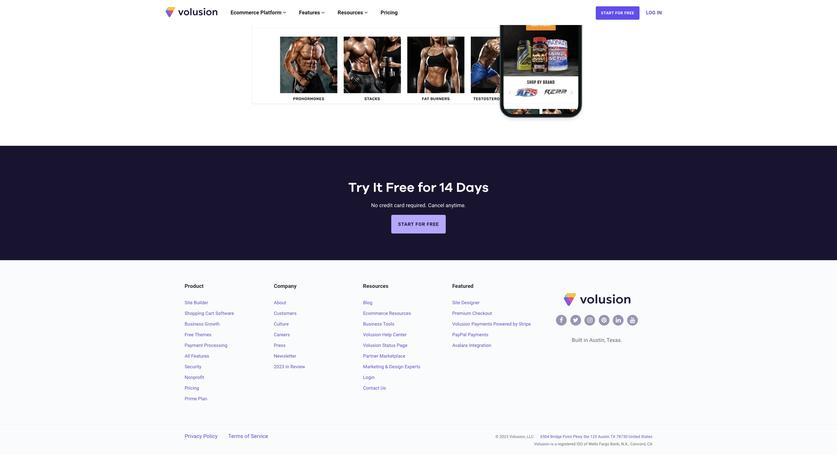 Task type: describe. For each thing, give the bounding box(es) containing it.
page
[[397, 343, 408, 349]]

avalara
[[452, 343, 468, 349]]

business for resources
[[363, 322, 382, 327]]

bridge
[[550, 435, 562, 440]]

angle down image
[[364, 10, 368, 15]]

try it free for 14 days
[[348, 181, 489, 195]]

&
[[385, 365, 388, 370]]

1 vertical spatial resources
[[363, 284, 389, 290]]

payment processing
[[185, 343, 227, 349]]

in
[[657, 10, 662, 16]]

card
[[394, 203, 405, 209]]

review
[[290, 365, 305, 370]]

in for austin,
[[584, 338, 588, 344]]

premium checkout link
[[452, 311, 492, 317]]

contact us
[[363, 386, 386, 392]]

austin,
[[589, 338, 606, 344]]

nonprofit link
[[185, 375, 204, 381]]

blog
[[363, 301, 373, 306]]

prime
[[185, 397, 197, 402]]

newsletter link
[[274, 354, 296, 359]]

payments for paypal
[[468, 333, 489, 338]]

texas.
[[607, 338, 622, 344]]

registered
[[558, 443, 576, 447]]

all features
[[185, 354, 209, 359]]

builder
[[194, 301, 208, 306]]

for
[[416, 222, 425, 227]]

llc.
[[527, 435, 535, 440]]

for
[[418, 181, 437, 195]]

0 vertical spatial of
[[245, 434, 250, 440]]

marketing
[[363, 365, 384, 370]]

site designer
[[452, 301, 480, 306]]

angle down image for ecommerce platform
[[283, 10, 286, 15]]

volusion logo image
[[165, 6, 218, 18]]

n.a.,
[[621, 443, 630, 447]]

terms of service link
[[228, 434, 268, 440]]

0 vertical spatial resources
[[338, 9, 364, 16]]

partner marketplace link
[[363, 354, 405, 359]]

ecommerce resources
[[363, 311, 411, 317]]

marketing & design experts link
[[363, 365, 420, 370]]

125
[[591, 435, 597, 440]]

anytime.
[[446, 203, 466, 209]]

service
[[251, 434, 268, 440]]

culture link
[[274, 322, 289, 327]]

follow volusion on facebook image
[[560, 318, 563, 324]]

site builder
[[185, 301, 208, 306]]

business for product
[[185, 322, 204, 327]]

days
[[456, 181, 489, 195]]

built
[[572, 338, 583, 344]]

center
[[393, 333, 407, 338]]

about link
[[274, 301, 286, 306]]

privacy policy link
[[185, 434, 218, 440]]

site builder link
[[185, 301, 208, 306]]

paypal payments link
[[452, 333, 489, 338]]

volusion for volusion status page
[[363, 343, 381, 349]]

premium
[[452, 311, 471, 317]]

follow volusion on instagram image
[[587, 318, 593, 324]]

ecommerce for ecommerce resources
[[363, 311, 388, 317]]

stripe
[[519, 322, 531, 327]]

marketing & design experts
[[363, 365, 420, 370]]

newsletter
[[274, 354, 296, 359]]

ste
[[584, 435, 590, 440]]

0 vertical spatial pricing link
[[374, 3, 404, 23]]

point
[[563, 435, 572, 440]]

try
[[348, 181, 370, 195]]

customers
[[274, 311, 297, 317]]

start for free link
[[391, 215, 446, 234]]

privacy policy
[[185, 434, 218, 440]]

tools
[[383, 322, 395, 327]]

required.
[[406, 203, 427, 209]]

experts
[[405, 365, 420, 370]]

it
[[373, 181, 383, 195]]

1 horizontal spatial 2023
[[500, 435, 509, 440]]

free for it
[[386, 181, 415, 195]]

© 2023 volusion, llc.
[[496, 435, 535, 440]]

avalara integration
[[452, 343, 491, 349]]

volusion status page link
[[363, 343, 408, 349]]

angle down image for features
[[321, 10, 325, 15]]

built in austin, texas.
[[572, 338, 622, 344]]

resources link
[[331, 3, 374, 23]]

volusion is a registered iso of wells fargo bank, n.a., concord, ca
[[534, 443, 653, 447]]

designer
[[462, 301, 480, 306]]

0 vertical spatial pricing
[[381, 9, 398, 16]]

plan
[[198, 397, 207, 402]]

no credit card required. cancel anytime.
[[371, 203, 466, 209]]

follow volusion on twitter image
[[573, 318, 579, 324]]

78730
[[617, 435, 628, 440]]

wilson supplements image
[[252, 0, 585, 123]]

log
[[646, 10, 656, 16]]

design
[[389, 365, 404, 370]]

processing
[[204, 343, 227, 349]]

volusion,
[[510, 435, 526, 440]]

free themes
[[185, 333, 212, 338]]

1 vertical spatial pricing
[[185, 386, 199, 392]]

ecommerce platform
[[231, 9, 283, 16]]

help
[[382, 333, 392, 338]]

is
[[551, 443, 554, 447]]

shopping cart software
[[185, 311, 234, 317]]

payment
[[185, 343, 203, 349]]

austin
[[598, 435, 610, 440]]

volusion help center link
[[363, 333, 407, 338]]

premium checkout
[[452, 311, 492, 317]]

payments for volusion
[[472, 322, 492, 327]]



Task type: locate. For each thing, give the bounding box(es) containing it.
bank,
[[610, 443, 620, 447]]

site for product
[[185, 301, 193, 306]]

in right built
[[584, 338, 588, 344]]

1 vertical spatial ecommerce
[[363, 311, 388, 317]]

business down shopping
[[185, 322, 204, 327]]

for
[[615, 11, 623, 15]]

free
[[625, 11, 635, 15], [386, 181, 415, 195], [185, 333, 194, 338]]

partner marketplace
[[363, 354, 405, 359]]

features
[[299, 9, 321, 16], [191, 354, 209, 359]]

free for for
[[625, 11, 635, 15]]

marketplace
[[380, 354, 405, 359]]

1 site from the left
[[185, 301, 193, 306]]

paypal
[[452, 333, 467, 338]]

0 horizontal spatial features
[[191, 354, 209, 359]]

follow volusion on pinterest image
[[602, 318, 607, 324]]

1 vertical spatial payments
[[468, 333, 489, 338]]

featured
[[452, 284, 474, 290]]

powered
[[494, 322, 512, 327]]

careers link
[[274, 333, 290, 338]]

1 vertical spatial of
[[584, 443, 588, 447]]

tx
[[611, 435, 616, 440]]

2023 right ©
[[500, 435, 509, 440]]

volusion for volusion is a registered iso of wells fargo bank, n.a., concord, ca
[[534, 443, 550, 447]]

united states
[[629, 435, 653, 440]]

volusion status page
[[363, 343, 408, 349]]

1 vertical spatial features
[[191, 354, 209, 359]]

pricing link
[[374, 3, 404, 23], [185, 386, 199, 392]]

log in link
[[646, 3, 662, 23]]

wells
[[589, 443, 598, 447]]

of
[[245, 434, 250, 440], [584, 443, 588, 447]]

prime plan
[[185, 397, 207, 402]]

payment processing link
[[185, 343, 227, 349]]

checkout
[[472, 311, 492, 317]]

policy
[[203, 434, 218, 440]]

payments down checkout
[[472, 322, 492, 327]]

shopping
[[185, 311, 204, 317]]

0 vertical spatial free
[[625, 11, 635, 15]]

0 horizontal spatial pricing
[[185, 386, 199, 392]]

about
[[274, 301, 286, 306]]

privacy
[[185, 434, 202, 440]]

ecommerce for ecommerce platform
[[231, 9, 259, 16]]

security link
[[185, 365, 201, 370]]

free
[[427, 222, 439, 227]]

business left tools
[[363, 322, 382, 327]]

0 horizontal spatial of
[[245, 434, 250, 440]]

integration
[[469, 343, 491, 349]]

pkwy
[[573, 435, 583, 440]]

pricing link right angle down icon
[[374, 3, 404, 23]]

1 horizontal spatial ecommerce
[[363, 311, 388, 317]]

0 horizontal spatial in
[[286, 365, 289, 370]]

2 vertical spatial free
[[185, 333, 194, 338]]

business growth link
[[185, 322, 220, 327]]

2023 in review
[[274, 365, 305, 370]]

company
[[274, 284, 297, 290]]

growth
[[205, 322, 220, 327]]

in for review
[[286, 365, 289, 370]]

site
[[185, 301, 193, 306], [452, 301, 460, 306]]

site up the premium
[[452, 301, 460, 306]]

ecommerce
[[231, 9, 259, 16], [363, 311, 388, 317]]

pricing link up prime at the bottom left of the page
[[185, 386, 199, 392]]

1 business from the left
[[185, 322, 204, 327]]

in left review
[[286, 365, 289, 370]]

by
[[513, 322, 518, 327]]

2023 down newsletter link
[[274, 365, 284, 370]]

ecommerce platform link
[[224, 3, 293, 23]]

1 vertical spatial in
[[286, 365, 289, 370]]

1 horizontal spatial pricing
[[381, 9, 398, 16]]

2 vertical spatial resources
[[389, 311, 411, 317]]

of right 'iso'
[[584, 443, 588, 447]]

ecommerce left platform
[[231, 9, 259, 16]]

0 horizontal spatial pricing link
[[185, 386, 199, 392]]

site up shopping
[[185, 301, 193, 306]]

volusion for volusion help center
[[363, 333, 381, 338]]

1 horizontal spatial angle down image
[[321, 10, 325, 15]]

ecommerce up business tools
[[363, 311, 388, 317]]

2 horizontal spatial free
[[625, 11, 635, 15]]

1 horizontal spatial free
[[386, 181, 415, 195]]

0 vertical spatial ecommerce
[[231, 9, 259, 16]]

site for featured
[[452, 301, 460, 306]]

software
[[215, 311, 234, 317]]

angle down image inside features link
[[321, 10, 325, 15]]

culture
[[274, 322, 289, 327]]

free up card
[[386, 181, 415, 195]]

press
[[274, 343, 286, 349]]

follow volusion on linkedin image
[[616, 318, 621, 324]]

2 business from the left
[[363, 322, 382, 327]]

1 horizontal spatial business
[[363, 322, 382, 327]]

volusion payments powered by stripe link
[[452, 322, 531, 327]]

0 horizontal spatial site
[[185, 301, 193, 306]]

login link
[[363, 375, 375, 381]]

0 vertical spatial in
[[584, 338, 588, 344]]

pricing up prime at the bottom left of the page
[[185, 386, 199, 392]]

site designer link
[[452, 301, 480, 306]]

avalara integration link
[[452, 343, 491, 349]]

0 vertical spatial features
[[299, 9, 321, 16]]

payments up integration
[[468, 333, 489, 338]]

volusion down business tools
[[363, 333, 381, 338]]

start
[[398, 222, 414, 227]]

1 angle down image from the left
[[283, 10, 286, 15]]

0 horizontal spatial business
[[185, 322, 204, 327]]

start for free
[[601, 11, 635, 15]]

pricing right angle down icon
[[381, 9, 398, 16]]

volusion up partner
[[363, 343, 381, 349]]

angle down image inside "ecommerce platform" link
[[283, 10, 286, 15]]

angle down image right platform
[[283, 10, 286, 15]]

press link
[[274, 343, 286, 349]]

all features link
[[185, 354, 209, 359]]

status
[[382, 343, 396, 349]]

1 horizontal spatial pricing link
[[374, 3, 404, 23]]

angle down image left resources link
[[321, 10, 325, 15]]

customers link
[[274, 311, 297, 317]]

pricing
[[381, 9, 398, 16], [185, 386, 199, 392]]

1 horizontal spatial of
[[584, 443, 588, 447]]

1 vertical spatial free
[[386, 181, 415, 195]]

fargo
[[599, 443, 610, 447]]

us
[[381, 386, 386, 392]]

angle down image
[[283, 10, 286, 15], [321, 10, 325, 15]]

contact
[[363, 386, 380, 392]]

0 horizontal spatial free
[[185, 333, 194, 338]]

0 horizontal spatial ecommerce
[[231, 9, 259, 16]]

0 horizontal spatial angle down image
[[283, 10, 286, 15]]

partner
[[363, 354, 379, 359]]

credit
[[379, 203, 393, 209]]

volusion down the premium
[[452, 322, 470, 327]]

1 vertical spatial pricing link
[[185, 386, 199, 392]]

1 horizontal spatial features
[[299, 9, 321, 16]]

free themes link
[[185, 333, 212, 338]]

1 horizontal spatial site
[[452, 301, 460, 306]]

of right terms
[[245, 434, 250, 440]]

volusion help center
[[363, 333, 407, 338]]

2 angle down image from the left
[[321, 10, 325, 15]]

volusion down 6504
[[534, 443, 550, 447]]

0 vertical spatial 2023
[[274, 365, 284, 370]]

concord,
[[631, 443, 646, 447]]

1 horizontal spatial in
[[584, 338, 588, 344]]

careers
[[274, 333, 290, 338]]

login
[[363, 375, 375, 381]]

volusion for volusion payments powered by stripe
[[452, 322, 470, 327]]

ecommerce software by volusion image
[[563, 293, 632, 313]]

2023
[[274, 365, 284, 370], [500, 435, 509, 440]]

blog link
[[363, 301, 373, 306]]

terms of service
[[228, 434, 268, 440]]

follow volusion on youtube image
[[630, 318, 635, 324]]

volusion payments powered by stripe
[[452, 322, 531, 327]]

1 vertical spatial 2023
[[500, 435, 509, 440]]

free up payment
[[185, 333, 194, 338]]

cancel
[[428, 203, 444, 209]]

0 horizontal spatial 2023
[[274, 365, 284, 370]]

6504
[[540, 435, 549, 440]]

iso
[[577, 443, 583, 447]]

2 site from the left
[[452, 301, 460, 306]]

free right for
[[625, 11, 635, 15]]

no
[[371, 203, 378, 209]]

0 vertical spatial payments
[[472, 322, 492, 327]]

business
[[185, 322, 204, 327], [363, 322, 382, 327]]



Task type: vqa. For each thing, say whether or not it's contained in the screenshot.
the leftmost in
yes



